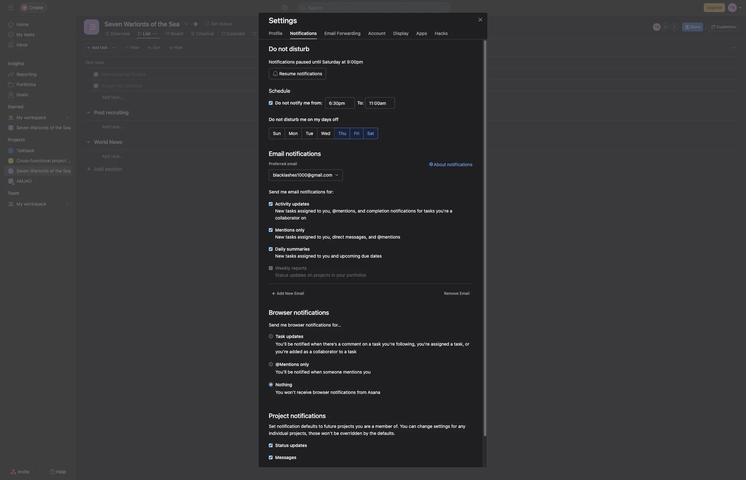 Task type: describe. For each thing, give the bounding box(es) containing it.
send for send me email notifications for:
[[269, 189, 280, 195]]

be for you'll
[[288, 369, 293, 375]]

notifications inside nothing you won't receive browser notifications from asana
[[331, 390, 356, 395]]

you, for direct
[[323, 234, 331, 240]]

until
[[312, 59, 321, 65]]

collaborator inside activity updates new tasks assigned to you, @mentions, and completion notifications for tasks you're a collaborator on
[[275, 215, 300, 221]]

tue
[[306, 131, 313, 136]]

task for task name
[[85, 60, 93, 65]]

overridden
[[340, 431, 363, 436]]

add task… button for recruiting
[[102, 123, 123, 130]]

post recruiting
[[94, 110, 129, 115]]

2 horizontal spatial you're
[[417, 342, 430, 347]]

list link
[[138, 30, 151, 37]]

tasks for activity updates new tasks assigned to you, @mentions, and completion notifications for tasks you're a collaborator on
[[286, 208, 297, 214]]

2 seven warlords of the sea link from the top
[[4, 166, 73, 176]]

seven inside starred element
[[17, 125, 29, 130]]

upcoming
[[340, 253, 360, 259]]

hacks
[[435, 31, 448, 36]]

browser inside nothing you won't receive browser notifications from asana
[[313, 390, 330, 395]]

completed checkbox for assign hq locations text box
[[92, 82, 100, 90]]

functional
[[30, 158, 51, 163]]

assigned inside task updates you'll be notified when there's a comment on a task you're following, you're assigned a task, or you're added as a collaborator to a task
[[431, 342, 450, 347]]

for inside activity updates new tasks assigned to you, @mentions, and completion notifications for tasks you're a collaborator on
[[417, 208, 423, 214]]

sea inside starred element
[[63, 125, 71, 130]]

not for disturb
[[276, 117, 283, 122]]

email forwarding button
[[325, 31, 361, 39]]

starred
[[8, 104, 23, 109]]

forwarding
[[337, 31, 361, 36]]

add task button
[[84, 43, 111, 52]]

plan
[[68, 158, 76, 163]]

share
[[691, 24, 701, 29]]

add down post recruiting
[[102, 124, 110, 129]]

display button
[[394, 31, 409, 39]]

projects
[[8, 137, 25, 142]]

1 horizontal spatial you're
[[382, 342, 395, 347]]

my workspace inside teams element
[[17, 201, 46, 207]]

and inside mentions only new tasks assigned to you, direct messages, and @mentions
[[369, 234, 376, 240]]

recruiting
[[106, 110, 129, 115]]

assigned for updates
[[298, 208, 316, 214]]

the inside starred element
[[55, 125, 62, 130]]

notify
[[290, 100, 303, 106]]

close image
[[478, 17, 483, 22]]

project
[[52, 158, 66, 163]]

tb button
[[653, 23, 661, 31]]

list
[[143, 31, 151, 36]]

name
[[94, 60, 104, 65]]

settings
[[269, 16, 297, 25]]

by
[[364, 431, 369, 436]]

you, for @mentions,
[[323, 208, 331, 214]]

set notification defaults to future projects you are a member of. you can change settings for any individual projects, those won't be overridden by the defaults.
[[269, 424, 466, 436]]

for inside set notification defaults to future projects you are a member of. you can change settings for any individual projects, those won't be overridden by the defaults.
[[452, 424, 457, 429]]

projects for future
[[338, 424, 354, 429]]

preferred
[[269, 162, 286, 166]]

completion
[[367, 208, 390, 214]]

timeline link
[[191, 30, 214, 37]]

do not disturb me on my days off
[[269, 117, 339, 122]]

assigned for summaries
[[298, 253, 316, 259]]

projects for on
[[314, 273, 331, 278]]

calendar link
[[222, 30, 246, 37]]

daily
[[275, 246, 286, 252]]

add inside button
[[277, 291, 284, 296]]

add section
[[94, 166, 122, 172]]

tasks
[[275, 467, 287, 473]]

@mentions
[[378, 234, 401, 240]]

about
[[434, 162, 446, 167]]

portfolios
[[17, 82, 36, 87]]

inbox
[[17, 42, 28, 47]]

seven warlords of the sea for second seven warlords of the sea link
[[17, 168, 71, 174]]

of inside starred element
[[50, 125, 54, 130]]

seven inside projects element
[[17, 168, 29, 174]]

do for do not disturb
[[269, 45, 277, 52]]

home
[[17, 22, 29, 27]]

add up task name
[[92, 45, 99, 50]]

on inside activity updates new tasks assigned to you, @mentions, and completion notifications for tasks you're a collaborator on
[[301, 215, 306, 221]]

asana
[[368, 390, 381, 395]]

overview
[[111, 31, 130, 36]]

on left my
[[308, 117, 313, 122]]

row containing tb
[[76, 68, 747, 80]]

profile
[[269, 31, 283, 36]]

my workspace inside starred element
[[17, 115, 46, 120]]

header untitled section tree grid
[[76, 68, 747, 103]]

files
[[360, 31, 370, 36]]

new for new tasks assigned to you and upcoming due dates
[[275, 253, 285, 259]]

2 horizontal spatial task
[[373, 342, 381, 347]]

add section button
[[84, 163, 125, 175]]

task for task updates you'll be notified when there's a comment on a task you're following, you're assigned a task, or you're added as a collaborator to a task
[[276, 334, 285, 339]]

add task… for news
[[102, 153, 123, 159]]

seven warlords of the sea link inside starred element
[[4, 123, 73, 133]]

1 vertical spatial messages
[[275, 455, 297, 460]]

@mentions
[[276, 362, 299, 367]]

tasks left you're
[[424, 208, 435, 214]]

assigned for only
[[298, 234, 316, 240]]

you'll
[[276, 369, 287, 375]]

list image
[[88, 23, 95, 31]]

messages,
[[346, 234, 368, 240]]

you're
[[436, 208, 449, 214]]

do not notify me from:
[[275, 100, 323, 106]]

receive
[[297, 390, 312, 395]]

team
[[8, 190, 19, 196]]

task… for news
[[111, 153, 123, 159]]

only for mentions only
[[296, 227, 305, 233]]

board
[[171, 31, 183, 36]]

teams element
[[0, 188, 76, 211]]

1 vertical spatial added
[[288, 467, 302, 473]]

notified for updates
[[294, 342, 310, 347]]

reporting link
[[4, 69, 73, 79]]

when for there's
[[311, 342, 322, 347]]

you inside @mentions only you'll be notified when someone mentions you
[[363, 369, 371, 375]]

add task… inside header untitled section tree grid
[[102, 94, 123, 100]]

a down comment
[[345, 349, 347, 355]]

insights
[[8, 61, 24, 66]]

add up add section button
[[102, 153, 110, 159]]

tasks added
[[275, 467, 302, 473]]

0 vertical spatial me
[[300, 117, 307, 122]]

starred element
[[0, 101, 76, 134]]

upgrade
[[707, 5, 723, 10]]

tb inside tb button
[[655, 24, 660, 29]]

due date
[[321, 60, 337, 65]]

weekly reports status updates on projects in your portfolios
[[275, 266, 366, 278]]

invite button
[[6, 466, 33, 478]]

warlords inside projects element
[[30, 168, 49, 174]]

the inside projects element
[[55, 168, 62, 174]]

send for send me browser notifications for…
[[269, 322, 280, 328]]

notifications left "for:"
[[300, 189, 326, 195]]

collapse task list for this section image for world news
[[86, 140, 91, 145]]

to for summaries
[[317, 253, 321, 259]]

Status updates checkbox
[[269, 444, 273, 448]]

recruiting top pirates cell
[[76, 68, 280, 80]]

share button
[[683, 23, 704, 31]]

notifications for notifications paused until saturday at 9:00pm
[[269, 59, 295, 65]]

at
[[342, 59, 346, 65]]

activity updates new tasks assigned to you, @mentions, and completion notifications for tasks you're a collaborator on
[[275, 201, 453, 221]]

not disturb
[[279, 45, 310, 52]]

be inside set notification defaults to future projects you are a member of. you can change settings for any individual projects, those won't be overridden by the defaults.
[[334, 431, 339, 436]]

to:
[[358, 100, 364, 106]]

remove email button
[[442, 289, 473, 298]]

world news button
[[94, 136, 122, 148]]

inbox link
[[4, 40, 73, 50]]

me from:
[[304, 100, 323, 106]]

project notifications
[[269, 412, 326, 420]]

due
[[321, 60, 328, 65]]

send me browser notifications for…
[[269, 322, 341, 328]]

collapse task list for this section image for post recruiting
[[86, 110, 91, 115]]

task,
[[454, 342, 464, 347]]

workspace inside teams element
[[24, 201, 46, 207]]

do for do not disturb me on my days off
[[269, 117, 275, 122]]

my tasks link
[[4, 30, 73, 40]]

tb inside header untitled section tree grid
[[284, 72, 289, 76]]

2 vertical spatial task
[[348, 349, 357, 355]]

you inside nothing you won't receive browser notifications from asana
[[276, 390, 283, 395]]

updates for status
[[290, 443, 307, 448]]

world
[[94, 139, 108, 145]]

status updates
[[275, 443, 307, 448]]

2 horizontal spatial email
[[460, 291, 470, 296]]

team button
[[0, 190, 19, 197]]

change
[[418, 424, 433, 429]]

notifications left for…
[[306, 322, 331, 328]]

task inside button
[[100, 45, 108, 50]]

1 vertical spatial email
[[288, 189, 299, 195]]

news
[[109, 139, 122, 145]]

collaborator inside task updates you'll be notified when there's a comment on a task you're following, you're assigned a task, or you're added as a collaborator to a task
[[313, 349, 338, 355]]

add task… button for news
[[102, 153, 123, 160]]

notification
[[277, 424, 300, 429]]

my tasks
[[17, 32, 35, 37]]



Task type: vqa. For each thing, say whether or not it's contained in the screenshot.
THE 'DO' to the bottom
yes



Task type: locate. For each thing, give the bounding box(es) containing it.
completed checkbox inside recruiting top pirates cell
[[92, 70, 100, 78]]

any
[[459, 424, 466, 429]]

1 vertical spatial warlords
[[30, 168, 49, 174]]

on inside the weekly reports status updates on projects in your portfolios
[[308, 273, 313, 278]]

add task… row for post recruiting
[[76, 121, 747, 133]]

new
[[275, 208, 285, 214], [275, 234, 285, 240], [275, 253, 285, 259], [285, 291, 293, 296]]

2 collapse task list for this section image from the top
[[86, 140, 91, 145]]

blacklashes1000@gmail.com
[[273, 172, 333, 178]]

2 add task… button from the top
[[102, 123, 123, 130]]

0 horizontal spatial messages
[[275, 455, 297, 460]]

completed checkbox inside assign hq locations cell
[[92, 82, 100, 90]]

dates
[[371, 253, 382, 259]]

seven warlords of the sea down cross-functional project plan
[[17, 168, 71, 174]]

2 my workspace from the top
[[17, 201, 46, 207]]

3 add task… button from the top
[[102, 153, 123, 160]]

2 status from the top
[[275, 443, 289, 448]]

notifications up not disturb
[[290, 31, 317, 36]]

2 seven warlords of the sea from the top
[[17, 168, 71, 174]]

0 vertical spatial only
[[296, 227, 305, 233]]

0 horizontal spatial projects
[[314, 273, 331, 278]]

workspace down goals "link"
[[24, 115, 46, 120]]

goals
[[17, 92, 28, 97]]

2 of from the top
[[50, 168, 54, 174]]

2 vertical spatial me
[[281, 322, 287, 328]]

added inside task updates you'll be notified when there's a comment on a task you're following, you're assigned a task, or you're added as a collaborator to a task
[[290, 349, 303, 355]]

you for are
[[356, 424, 363, 429]]

add task… button
[[102, 94, 123, 101], [102, 123, 123, 130], [102, 153, 123, 160]]

1 vertical spatial of
[[50, 168, 54, 174]]

1 add task… button from the top
[[102, 94, 123, 101]]

assigned down summaries in the bottom left of the page
[[298, 253, 316, 259]]

about notifications link
[[430, 161, 473, 189]]

email forwarding
[[325, 31, 361, 36]]

to down comment
[[339, 349, 343, 355]]

direct
[[333, 234, 344, 240]]

following,
[[396, 342, 416, 347]]

warlords inside starred element
[[30, 125, 49, 130]]

a right there's
[[339, 342, 341, 347]]

sat
[[368, 131, 374, 136]]

task… down recruiting
[[111, 124, 123, 129]]

2 notified from the top
[[294, 369, 310, 375]]

you're left following,
[[382, 342, 395, 347]]

1 completed checkbox from the top
[[92, 70, 100, 78]]

saturday
[[322, 59, 341, 65]]

my workspace down starred
[[17, 115, 46, 120]]

when for someone
[[311, 369, 322, 375]]

added left as
[[290, 349, 303, 355]]

notified inside @mentions only you'll be notified when someone mentions you
[[294, 369, 310, 375]]

1 horizontal spatial projects
[[338, 424, 354, 429]]

notifications
[[290, 31, 317, 36], [269, 59, 295, 65]]

1 workspace from the top
[[24, 115, 46, 120]]

0 vertical spatial added
[[290, 349, 303, 355]]

1 vertical spatial status
[[275, 443, 289, 448]]

1 vertical spatial add task…
[[102, 124, 123, 129]]

completed checkbox for recruiting top pirates text field
[[92, 70, 100, 78]]

projects inside set notification defaults to future projects you are a member of. you can change settings for any individual projects, those won't be overridden by the defaults.
[[338, 424, 354, 429]]

you, left @mentions,
[[323, 208, 331, 214]]

None checkbox
[[269, 202, 273, 206]]

defaults.
[[378, 431, 396, 436]]

1 my from the top
[[17, 32, 23, 37]]

remove from starred image
[[193, 21, 198, 26]]

notified for only
[[294, 369, 310, 375]]

assigned left 'task,'
[[431, 342, 450, 347]]

2 seven from the top
[[17, 168, 29, 174]]

1 vertical spatial you
[[363, 369, 371, 375]]

0 vertical spatial you
[[323, 253, 330, 259]]

from
[[357, 390, 367, 395]]

new down "daily"
[[275, 253, 285, 259]]

on right comment
[[363, 342, 368, 347]]

1 vertical spatial sea
[[63, 168, 71, 174]]

be inside task updates you'll be notified when there's a comment on a task you're following, you're assigned a task, or you're added as a collaborator to a task
[[288, 342, 293, 347]]

2 horizontal spatial and
[[369, 234, 376, 240]]

my workspace link
[[4, 113, 73, 123], [4, 199, 73, 209]]

browser notifications
[[269, 309, 329, 316]]

2 when from the top
[[311, 369, 322, 375]]

do up sun
[[269, 117, 275, 122]]

individual
[[269, 431, 288, 436]]

1 horizontal spatial you
[[400, 424, 408, 429]]

my inside teams element
[[17, 201, 23, 207]]

task right comment
[[373, 342, 381, 347]]

0 vertical spatial for
[[417, 208, 423, 214]]

my for teams element
[[17, 201, 23, 207]]

updates inside the weekly reports status updates on projects in your portfolios
[[290, 273, 306, 278]]

my workspace down team
[[17, 201, 46, 207]]

my down team
[[17, 201, 23, 207]]

1 seven warlords of the sea from the top
[[17, 125, 71, 130]]

browser
[[288, 322, 305, 328], [313, 390, 330, 395]]

2 add task… row from the top
[[76, 121, 747, 133]]

won't
[[285, 390, 296, 395]]

2 warlords from the top
[[30, 168, 49, 174]]

board link
[[166, 30, 183, 37]]

for left any
[[452, 424, 457, 429]]

notifications paused until saturday at 9:00pm
[[269, 59, 363, 65]]

updates for activity
[[292, 201, 309, 207]]

1 vertical spatial my workspace
[[17, 201, 46, 207]]

a right as
[[310, 349, 312, 355]]

add task… button inside header untitled section tree grid
[[102, 94, 123, 101]]

new inside mentions only new tasks assigned to you, direct messages, and @mentions
[[275, 234, 285, 240]]

new up browser notifications in the left bottom of the page
[[285, 291, 293, 296]]

2 horizontal spatial you
[[363, 369, 371, 375]]

0 horizontal spatial email
[[295, 291, 304, 296]]

notifications up resume
[[269, 59, 295, 65]]

0 vertical spatial when
[[311, 342, 322, 347]]

you inside set notification defaults to future projects you are a member of. you can change settings for any individual projects, those won't be overridden by the defaults.
[[400, 424, 408, 429]]

on down send me email notifications for:
[[301, 215, 306, 221]]

0 horizontal spatial you're
[[276, 349, 288, 355]]

projects button
[[0, 137, 25, 143]]

1 vertical spatial collaborator
[[313, 349, 338, 355]]

only
[[296, 227, 305, 233], [300, 362, 309, 367]]

updates inside activity updates new tasks assigned to you, @mentions, and completion notifications for tasks you're a collaborator on
[[292, 201, 309, 207]]

to for updates
[[317, 208, 321, 214]]

1 vertical spatial notified
[[294, 369, 310, 375]]

email left forwarding
[[325, 31, 336, 36]]

can
[[409, 424, 416, 429]]

row
[[76, 57, 747, 68], [84, 68, 739, 69], [76, 68, 747, 80], [76, 80, 747, 92]]

1 vertical spatial do
[[275, 100, 281, 106]]

0 vertical spatial status
[[275, 273, 289, 278]]

to left @mentions,
[[317, 208, 321, 214]]

Recruiting top Pirates text field
[[100, 71, 148, 77]]

1 vertical spatial when
[[311, 369, 322, 375]]

preferred email
[[269, 162, 297, 166]]

to inside set notification defaults to future projects you are a member of. you can change settings for any individual projects, those won't be overridden by the defaults.
[[319, 424, 323, 429]]

tasks for mentions only new tasks assigned to you, direct messages, and @mentions
[[286, 234, 297, 240]]

dashboard link
[[286, 30, 314, 37]]

1 warlords from the top
[[30, 125, 49, 130]]

dashboard
[[291, 31, 314, 36]]

workspace
[[24, 115, 46, 120], [24, 201, 46, 207]]

you inside daily summaries new tasks assigned to you and upcoming due dates
[[323, 253, 330, 259]]

the right by
[[370, 431, 377, 436]]

notifications down paused
[[297, 71, 322, 76]]

2 vertical spatial add task…
[[102, 153, 123, 159]]

portfolios link
[[4, 79, 73, 90]]

notified up as
[[294, 342, 310, 347]]

@mentions,
[[333, 208, 357, 214]]

2 vertical spatial my
[[17, 201, 23, 207]]

a inside set notification defaults to future projects you are a member of. you can change settings for any individual projects, those won't be overridden by the defaults.
[[372, 424, 374, 429]]

add task… row
[[76, 91, 747, 103], [76, 121, 747, 133], [76, 150, 747, 162]]

goals link
[[4, 90, 73, 100]]

and left upcoming
[[331, 253, 339, 259]]

1 when from the top
[[311, 342, 322, 347]]

set
[[269, 424, 276, 429]]

2 add task… from the top
[[102, 124, 123, 129]]

0 vertical spatial my workspace link
[[4, 113, 73, 123]]

portfolios
[[347, 273, 366, 278]]

0 horizontal spatial task
[[85, 60, 93, 65]]

2 my workspace link from the top
[[4, 199, 73, 209]]

1 vertical spatial for
[[452, 424, 457, 429]]

when inside task updates you'll be notified when there's a comment on a task you're following, you're assigned a task, or you're added as a collaborator to a task
[[311, 342, 322, 347]]

my workspace link down goals "link"
[[4, 113, 73, 123]]

comment
[[342, 342, 361, 347]]

world news
[[94, 139, 122, 145]]

1 my workspace link from the top
[[4, 113, 73, 123]]

to up the weekly reports status updates on projects in your portfolios
[[317, 253, 321, 259]]

0 horizontal spatial you
[[276, 390, 283, 395]]

0 horizontal spatial and
[[331, 253, 339, 259]]

1 vertical spatial me
[[281, 189, 287, 195]]

you left 'are'
[[356, 424, 363, 429]]

1 vertical spatial add task… button
[[102, 123, 123, 130]]

do for do not notify me from:
[[275, 100, 281, 106]]

2 completed checkbox from the top
[[92, 82, 100, 90]]

add task… button down assign hq locations text box
[[102, 94, 123, 101]]

1 vertical spatial task
[[276, 334, 285, 339]]

add down weekly
[[277, 291, 284, 296]]

0 vertical spatial warlords
[[30, 125, 49, 130]]

seven warlords of the sea link
[[4, 123, 73, 133], [4, 166, 73, 176]]

0 horizontal spatial collaborator
[[275, 215, 300, 221]]

1 horizontal spatial for
[[452, 424, 457, 429]]

0 vertical spatial browser
[[288, 322, 305, 328]]

on inside task updates you'll be notified when there's a comment on a task you're following, you're assigned a task, or you're added as a collaborator to a task
[[363, 342, 368, 347]]

2 workspace from the top
[[24, 201, 46, 207]]

0 vertical spatial the
[[55, 125, 62, 130]]

new down "mentions"
[[275, 234, 285, 240]]

the inside set notification defaults to future projects you are a member of. you can change settings for any individual projects, those won't be overridden by the defaults.
[[370, 431, 377, 436]]

notified inside task updates you'll be notified when there's a comment on a task you're following, you're assigned a task, or you're added as a collaborator to a task
[[294, 342, 310, 347]]

you're down the you'll at the bottom left of page
[[276, 349, 288, 355]]

1 horizontal spatial tb
[[655, 24, 660, 29]]

3 add task… from the top
[[102, 153, 123, 159]]

resume notifications
[[280, 71, 322, 76]]

messages left the "files" link
[[326, 31, 348, 36]]

assigned down send me email notifications for:
[[298, 208, 316, 214]]

notifications for notifications
[[290, 31, 317, 36]]

my for global element
[[17, 32, 23, 37]]

2 vertical spatial the
[[370, 431, 377, 436]]

9:00pm
[[347, 59, 363, 65]]

assigned inside mentions only new tasks assigned to you, direct messages, and @mentions
[[298, 234, 316, 240]]

new inside button
[[285, 291, 293, 296]]

my workspace link down amjad link on the top of page
[[4, 199, 73, 209]]

1 collapse task list for this section image from the top
[[86, 110, 91, 115]]

1 vertical spatial completed checkbox
[[92, 82, 100, 90]]

status right 'status updates' checkbox
[[275, 443, 289, 448]]

None checkbox
[[269, 228, 273, 232], [269, 247, 273, 251], [269, 266, 273, 270], [269, 228, 273, 232], [269, 247, 273, 251], [269, 266, 273, 270]]

added
[[290, 349, 303, 355], [288, 467, 302, 473]]

be for you'll
[[288, 342, 293, 347]]

to inside daily summaries new tasks assigned to you and upcoming due dates
[[317, 253, 321, 259]]

me right disturb
[[300, 117, 307, 122]]

add
[[92, 45, 99, 50], [102, 94, 110, 100], [102, 124, 110, 129], [102, 153, 110, 159], [94, 166, 104, 172], [277, 291, 284, 296]]

1 vertical spatial projects
[[338, 424, 354, 429]]

0 vertical spatial collaborator
[[275, 215, 300, 221]]

0 vertical spatial notifications
[[290, 31, 317, 36]]

1 horizontal spatial task
[[348, 349, 357, 355]]

1 status from the top
[[275, 273, 289, 278]]

a inside activity updates new tasks assigned to you, @mentions, and completion notifications for tasks you're a collaborator on
[[450, 208, 453, 214]]

seven down cross-
[[17, 168, 29, 174]]

blacklashes1000@gmail.com button
[[269, 169, 343, 181]]

3 my from the top
[[17, 201, 23, 207]]

to for only
[[317, 234, 321, 240]]

2 send from the top
[[269, 322, 280, 328]]

notifications right about
[[448, 162, 473, 167]]

email right remove
[[460, 291, 470, 296]]

updates down send me browser notifications for…
[[287, 334, 304, 339]]

messages link
[[321, 30, 348, 37]]

a right you're
[[450, 208, 453, 214]]

tasks inside mentions only new tasks assigned to you, direct messages, and @mentions
[[286, 234, 297, 240]]

add left section
[[94, 166, 104, 172]]

email up activity
[[288, 189, 299, 195]]

hacks button
[[435, 31, 448, 39]]

apps button
[[417, 31, 427, 39]]

me up the you'll at the bottom left of page
[[281, 322, 287, 328]]

seven up projects
[[17, 125, 29, 130]]

0 vertical spatial add task…
[[102, 94, 123, 100]]

warlords up talkback link
[[30, 125, 49, 130]]

1 my workspace from the top
[[17, 115, 46, 120]]

when inside @mentions only you'll be notified when someone mentions you
[[311, 369, 322, 375]]

Completed checkbox
[[92, 70, 100, 78], [92, 82, 100, 90]]

0 horizontal spatial task
[[100, 45, 108, 50]]

profile button
[[269, 31, 283, 39]]

task… for recruiting
[[111, 124, 123, 129]]

you're right following,
[[417, 342, 430, 347]]

1 add task… row from the top
[[76, 91, 747, 103]]

task
[[85, 60, 93, 65], [276, 334, 285, 339]]

1 send from the top
[[269, 189, 280, 195]]

my workspace link inside teams element
[[4, 199, 73, 209]]

completed checkbox up completed image
[[92, 70, 100, 78]]

only inside @mentions only you'll be notified when someone mentions you
[[300, 362, 309, 367]]

tasks inside daily summaries new tasks assigned to you and upcoming due dates
[[286, 253, 297, 259]]

you, inside mentions only new tasks assigned to you, direct messages, and @mentions
[[323, 234, 331, 240]]

add task… row for world news
[[76, 150, 747, 162]]

you right 'of.'
[[400, 424, 408, 429]]

1 vertical spatial my workspace link
[[4, 199, 73, 209]]

0 vertical spatial send
[[269, 189, 280, 195]]

None radio
[[269, 335, 273, 339]]

amjad link
[[4, 176, 73, 186]]

1 of from the top
[[50, 125, 54, 130]]

to inside task updates you'll be notified when there's a comment on a task you're following, you're assigned a task, or you're added as a collaborator to a task
[[339, 349, 343, 355]]

task… inside header untitled section tree grid
[[111, 94, 123, 100]]

seven warlords of the sea link down functional
[[4, 166, 73, 176]]

2 vertical spatial add task… button
[[102, 153, 123, 160]]

Messages checkbox
[[269, 456, 273, 460]]

be inside @mentions only you'll be notified when someone mentions you
[[288, 369, 293, 375]]

in
[[332, 273, 335, 278]]

files link
[[355, 30, 370, 37]]

send up the you'll at the bottom left of page
[[269, 322, 280, 328]]

task inside task updates you'll be notified when there's a comment on a task you're following, you're assigned a task, or you're added as a collaborator to a task
[[276, 334, 285, 339]]

Do not notify me from: checkbox
[[269, 101, 273, 105]]

0 vertical spatial completed checkbox
[[92, 70, 100, 78]]

1 horizontal spatial messages
[[326, 31, 348, 36]]

to
[[317, 208, 321, 214], [317, 234, 321, 240], [317, 253, 321, 259], [339, 349, 343, 355], [319, 424, 323, 429]]

0 vertical spatial you
[[276, 390, 283, 395]]

1 seven warlords of the sea link from the top
[[4, 123, 73, 133]]

projects left in
[[314, 273, 331, 278]]

1 horizontal spatial email
[[325, 31, 336, 36]]

0 vertical spatial task
[[100, 45, 108, 50]]

1 vertical spatial the
[[55, 168, 62, 174]]

updates inside task updates you'll be notified when there's a comment on a task you're following, you're assigned a task, or you're added as a collaborator to a task
[[287, 334, 304, 339]]

1 sea from the top
[[63, 125, 71, 130]]

0 horizontal spatial for
[[417, 208, 423, 214]]

me for email
[[281, 189, 287, 195]]

updates down projects,
[[290, 443, 307, 448]]

schedule
[[269, 88, 290, 94]]

new inside daily summaries new tasks assigned to you and upcoming due dates
[[275, 253, 285, 259]]

2 sea from the top
[[63, 168, 71, 174]]

1 seven from the top
[[17, 125, 29, 130]]

updates for task
[[287, 334, 304, 339]]

a right comment
[[369, 342, 371, 347]]

2 you, from the top
[[323, 234, 331, 240]]

and inside activity updates new tasks assigned to you, @mentions, and completion notifications for tasks you're a collaborator on
[[358, 208, 366, 214]]

assigned inside daily summaries new tasks assigned to you and upcoming due dates
[[298, 253, 316, 259]]

you, inside activity updates new tasks assigned to you, @mentions, and completion notifications for tasks you're a collaborator on
[[323, 208, 331, 214]]

status down weekly
[[275, 273, 289, 278]]

on left in
[[308, 273, 313, 278]]

new inside activity updates new tasks assigned to you, @mentions, and completion notifications for tasks you're a collaborator on
[[275, 208, 285, 214]]

0 vertical spatial seven warlords of the sea link
[[4, 123, 73, 133]]

1 vertical spatial browser
[[313, 390, 330, 395]]

starred button
[[0, 104, 23, 110]]

0 vertical spatial you,
[[323, 208, 331, 214]]

status inside the weekly reports status updates on projects in your portfolios
[[275, 273, 289, 278]]

new for new tasks assigned to you, direct messages, and @mentions
[[275, 234, 285, 240]]

None radio
[[269, 363, 273, 367], [269, 383, 273, 387], [269, 363, 273, 367], [269, 383, 273, 387]]

1 vertical spatial notifications
[[269, 59, 295, 65]]

projects inside the weekly reports status updates on projects in your portfolios
[[314, 273, 331, 278]]

add inside header untitled section tree grid
[[102, 94, 110, 100]]

of.
[[394, 424, 399, 429]]

add new email button
[[269, 289, 307, 298]]

insights button
[[0, 60, 24, 67]]

updates down send me email notifications for:
[[292, 201, 309, 207]]

wed
[[321, 131, 331, 136]]

not for notify
[[282, 100, 289, 106]]

0 vertical spatial be
[[288, 342, 293, 347]]

assigned inside activity updates new tasks assigned to you, @mentions, and completion notifications for tasks you're a collaborator on
[[298, 208, 316, 214]]

be right the you'll at the bottom left of page
[[288, 342, 293, 347]]

a right 'are'
[[372, 424, 374, 429]]

seven warlords of the sea inside projects element
[[17, 168, 71, 174]]

1 add task… from the top
[[102, 94, 123, 100]]

seven warlords of the sea link up talkback link
[[4, 123, 73, 133]]

the up talkback link
[[55, 125, 62, 130]]

3 add task… row from the top
[[76, 150, 747, 162]]

and left completion
[[358, 208, 366, 214]]

0 vertical spatial my
[[17, 32, 23, 37]]

defaults
[[301, 424, 318, 429]]

email inside button
[[295, 291, 304, 296]]

account button
[[368, 31, 386, 39]]

and inside daily summaries new tasks assigned to you and upcoming due dates
[[331, 253, 339, 259]]

to up 'won't'
[[319, 424, 323, 429]]

as
[[304, 349, 309, 355]]

me
[[300, 117, 307, 122], [281, 189, 287, 195], [281, 322, 287, 328]]

1 horizontal spatial and
[[358, 208, 366, 214]]

notifications left from
[[331, 390, 356, 395]]

2 vertical spatial you
[[356, 424, 363, 429]]

tasks inside global element
[[24, 32, 35, 37]]

workflow link
[[253, 30, 278, 37]]

assigned up summaries in the bottom left of the page
[[298, 234, 316, 240]]

only for @mentions only
[[300, 362, 309, 367]]

insights element
[[0, 58, 76, 101]]

browser down browser notifications in the left bottom of the page
[[288, 322, 305, 328]]

0 vertical spatial add task… button
[[102, 94, 123, 101]]

workspace inside starred element
[[24, 115, 46, 120]]

2 vertical spatial task…
[[111, 153, 123, 159]]

2 vertical spatial do
[[269, 117, 275, 122]]

0 horizontal spatial browser
[[288, 322, 305, 328]]

completed checkbox down completed icon
[[92, 82, 100, 90]]

0 vertical spatial seven
[[17, 125, 29, 130]]

hide sidebar image
[[8, 5, 13, 10]]

you for and
[[323, 253, 330, 259]]

1 vertical spatial seven warlords of the sea
[[17, 168, 71, 174]]

section
[[105, 166, 122, 172]]

1 vertical spatial and
[[369, 234, 376, 240]]

a left 'task,'
[[451, 342, 453, 347]]

won't
[[322, 431, 333, 436]]

seven warlords of the sea inside starred element
[[17, 125, 71, 130]]

mentions
[[275, 227, 295, 233]]

cross-functional project plan link
[[4, 156, 76, 166]]

add task… for recruiting
[[102, 124, 123, 129]]

global element
[[0, 16, 76, 54]]

be down 'future'
[[334, 431, 339, 436]]

remove email
[[444, 291, 470, 296]]

Assign HQ locations text field
[[100, 83, 145, 89]]

of up talkback link
[[50, 125, 54, 130]]

0 vertical spatial task…
[[111, 94, 123, 100]]

projects element
[[0, 134, 76, 188]]

1 vertical spatial not
[[276, 117, 283, 122]]

summaries
[[287, 246, 310, 252]]

1 task… from the top
[[111, 94, 123, 100]]

task up the you'll at the bottom left of page
[[276, 334, 285, 339]]

not left disturb
[[276, 117, 283, 122]]

task… up section
[[111, 153, 123, 159]]

1 you, from the top
[[323, 208, 331, 214]]

task up name
[[100, 45, 108, 50]]

me for browser
[[281, 322, 287, 328]]

tasks for daily summaries new tasks assigned to you and upcoming due dates
[[286, 253, 297, 259]]

my inside global element
[[17, 32, 23, 37]]

2 my from the top
[[17, 115, 23, 120]]

1 vertical spatial tb
[[284, 72, 289, 76]]

0 vertical spatial messages
[[326, 31, 348, 36]]

browser right receive
[[313, 390, 330, 395]]

you inside set notification defaults to future projects you are a member of. you can change settings for any individual projects, those won't be overridden by the defaults.
[[356, 424, 363, 429]]

1 horizontal spatial task
[[276, 334, 285, 339]]

1 vertical spatial my
[[17, 115, 23, 120]]

row containing task name
[[76, 57, 747, 68]]

notified down the @mentions
[[294, 369, 310, 375]]

email down email notifications
[[287, 162, 297, 166]]

0 vertical spatial task
[[85, 60, 93, 65]]

3 task… from the top
[[111, 153, 123, 159]]

0 vertical spatial my workspace
[[17, 115, 46, 120]]

2 task… from the top
[[111, 124, 123, 129]]

task down comment
[[348, 349, 357, 355]]

my inside starred element
[[17, 115, 23, 120]]

assigned
[[298, 208, 316, 214], [298, 234, 316, 240], [298, 253, 316, 259], [431, 342, 450, 347]]

remove
[[444, 291, 459, 296]]

only inside mentions only new tasks assigned to you, direct messages, and @mentions
[[296, 227, 305, 233]]

0 vertical spatial email
[[287, 162, 297, 166]]

1 vertical spatial send
[[269, 322, 280, 328]]

None text field
[[103, 18, 181, 30], [325, 97, 355, 109], [365, 97, 395, 109], [103, 18, 181, 30], [325, 97, 355, 109], [365, 97, 395, 109]]

post recruiting button
[[94, 107, 129, 118]]

tasks down "mentions"
[[286, 234, 297, 240]]

1 vertical spatial be
[[288, 369, 293, 375]]

seven warlords of the sea for seven warlords of the sea link in the starred element
[[17, 125, 71, 130]]

1 vertical spatial you,
[[323, 234, 331, 240]]

overview link
[[106, 30, 130, 37]]

notifications inside button
[[297, 71, 322, 76]]

to inside activity updates new tasks assigned to you, @mentions, and completion notifications for tasks you're a collaborator on
[[317, 208, 321, 214]]

1 vertical spatial seven
[[17, 168, 29, 174]]

the down project
[[55, 168, 62, 174]]

0 vertical spatial projects
[[314, 273, 331, 278]]

date
[[329, 60, 337, 65]]

add up "post recruiting" button
[[102, 94, 110, 100]]

seven warlords of the sea up talkback link
[[17, 125, 71, 130]]

you down nothing
[[276, 390, 283, 395]]

0 vertical spatial sea
[[63, 125, 71, 130]]

new for new tasks assigned to you, @mentions, and completion notifications for tasks you're a collaborator on
[[275, 208, 285, 214]]

notifications inside activity updates new tasks assigned to you, @mentions, and completion notifications for tasks you're a collaborator on
[[391, 208, 416, 214]]

do down profile button
[[269, 45, 277, 52]]

amjad
[[17, 178, 32, 184]]

only down as
[[300, 362, 309, 367]]

black
[[302, 72, 311, 76]]

notifications button
[[290, 31, 317, 39]]

2 vertical spatial and
[[331, 253, 339, 259]]

0 vertical spatial of
[[50, 125, 54, 130]]

my down starred
[[17, 115, 23, 120]]

for:
[[327, 189, 334, 195]]

0 vertical spatial tb
[[655, 24, 660, 29]]

collaborator up "mentions"
[[275, 215, 300, 221]]

sea inside projects element
[[63, 168, 71, 174]]

add task… button up section
[[102, 153, 123, 160]]

1 notified from the top
[[294, 342, 310, 347]]

assign hq locations cell
[[76, 80, 280, 92]]

or
[[465, 342, 470, 347]]

tyler black
[[292, 72, 311, 76]]

my up inbox
[[17, 32, 23, 37]]

to inside mentions only new tasks assigned to you, direct messages, and @mentions
[[317, 234, 321, 240]]

collapse task list for this section image
[[86, 110, 91, 115], [86, 140, 91, 145]]

paused
[[296, 59, 311, 65]]

account
[[368, 31, 386, 36]]

me up activity
[[281, 189, 287, 195]]

added right tasks
[[288, 467, 302, 473]]

completed image
[[92, 70, 100, 78]]

notifications right completion
[[391, 208, 416, 214]]

talkback link
[[4, 146, 73, 156]]

projects up "overridden"
[[338, 424, 354, 429]]

1 vertical spatial you
[[400, 424, 408, 429]]

completed image
[[92, 82, 100, 90]]

tyler
[[292, 72, 300, 76]]

of inside projects element
[[50, 168, 54, 174]]

1 vertical spatial task
[[373, 342, 381, 347]]



